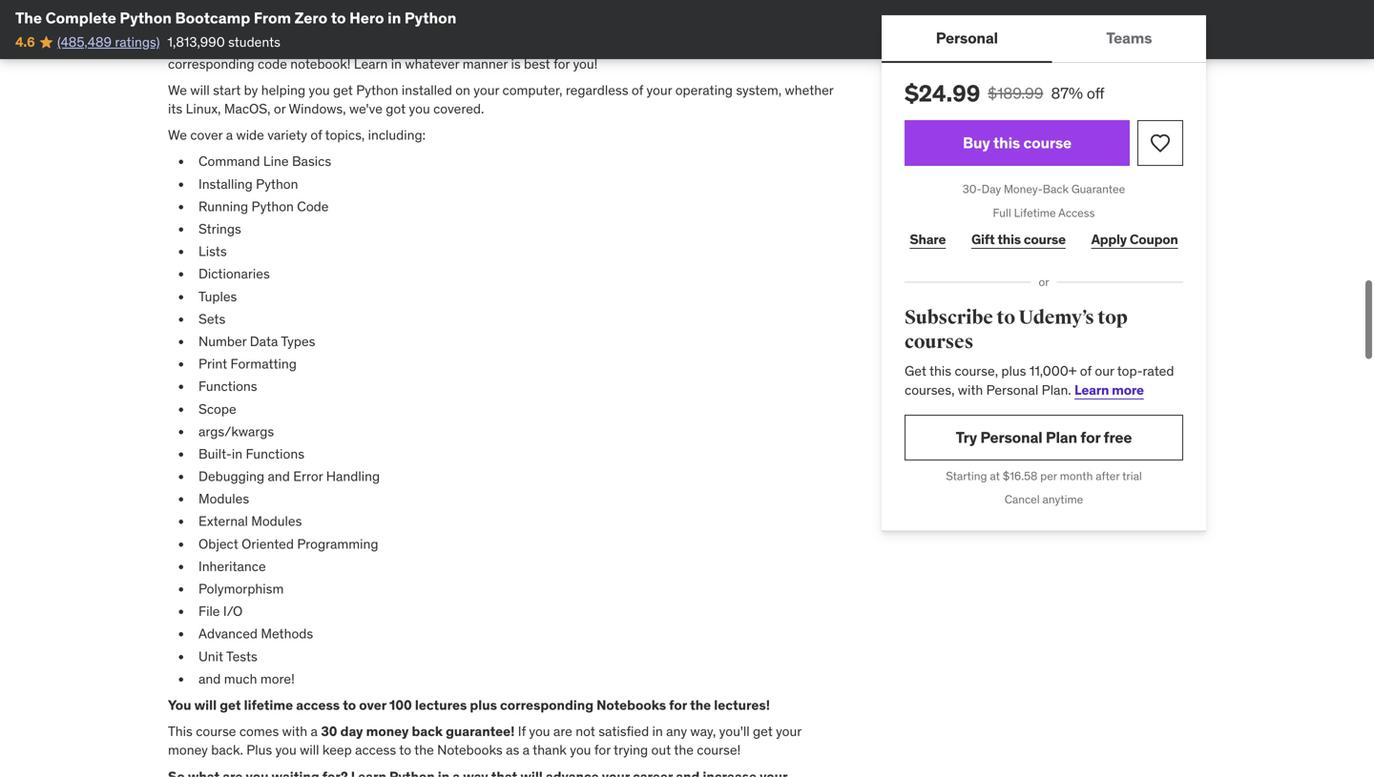 Task type: locate. For each thing, give the bounding box(es) containing it.
learn up we've
[[354, 55, 388, 72]]

1 vertical spatial more!
[[260, 671, 295, 688]]

get right you'll
[[753, 724, 773, 741]]

free
[[1104, 428, 1132, 447]]

with left 30
[[282, 724, 308, 741]]

0 vertical spatial much
[[659, 10, 695, 27]]

course down bootcamp
[[196, 37, 236, 54]]

corresponding
[[168, 55, 255, 72], [500, 697, 594, 714]]

1 horizontal spatial access
[[355, 742, 396, 759]]

0 vertical spatial as
[[491, 0, 506, 9]]

1 horizontal spatial comes
[[607, 37, 647, 54]]

0 horizontal spatial learn
[[168, 0, 203, 9]]

python
[[278, 0, 324, 9], [120, 8, 172, 28], [405, 8, 457, 28], [323, 37, 365, 54], [356, 82, 399, 99], [256, 175, 298, 193], [252, 198, 294, 215]]

you'll
[[719, 724, 750, 741]]

2 horizontal spatial your
[[776, 724, 802, 741]]

tab list containing personal
[[882, 15, 1206, 63]]

0 vertical spatial we
[[168, 82, 187, 99]]

0 horizontal spatial as
[[491, 0, 506, 9]]

ratings)
[[115, 33, 160, 50]]

0 vertical spatial corresponding
[[168, 55, 255, 72]]

0 vertical spatial this
[[993, 133, 1020, 153]]

1 vertical spatial plus
[[470, 697, 497, 714]]

get inside if you are not satisfied in any way, you'll get your money back. plus you will keep access to the notebooks as a thank you for trying out the course!
[[753, 724, 773, 741]]

this for gift
[[998, 231, 1021, 248]]

0 vertical spatial notebooks
[[597, 697, 666, 714]]

this inside get this course, plus 11,000+ of our top-rated courses, with personal plan.
[[930, 363, 952, 380]]

0 horizontal spatial comes
[[239, 724, 279, 741]]

in left the any in the bottom of the page
[[652, 724, 663, 741]]

1 vertical spatial money
[[168, 742, 208, 759]]

0 horizontal spatial or
[[274, 100, 286, 117]]

corresponding up are
[[500, 697, 594, 714]]

for left free
[[1081, 428, 1101, 447]]

1 vertical spatial modules
[[251, 513, 302, 530]]

this inside button
[[993, 133, 1020, 153]]

0 horizontal spatial much
[[224, 671, 257, 688]]

notebooks up satisfied
[[597, 697, 666, 714]]

1 vertical spatial access
[[355, 742, 396, 759]]

thank
[[533, 742, 567, 759]]

access up 30
[[296, 697, 340, 714]]

money
[[366, 724, 409, 741], [168, 742, 208, 759]]

websites
[[299, 10, 357, 27]]

2 vertical spatial get
[[753, 724, 773, 741]]

1 horizontal spatial notebooks
[[597, 697, 666, 714]]

we down its
[[168, 127, 187, 144]]

the down back
[[414, 742, 434, 759]]

command
[[199, 153, 260, 170]]

trial
[[1123, 469, 1142, 484]]

1 horizontal spatial as
[[506, 742, 519, 759]]

1 vertical spatial corresponding
[[500, 697, 594, 714]]

variety
[[267, 127, 307, 144]]

python left code
[[252, 198, 294, 215]]

macos,
[[224, 100, 271, 117]]

1 vertical spatial we
[[168, 127, 187, 144]]

for down not
[[594, 742, 611, 759]]

access
[[1059, 205, 1095, 220]]

0 horizontal spatial your
[[474, 82, 499, 99]]

will
[[239, 37, 259, 54], [190, 82, 210, 99], [194, 697, 217, 714], [300, 742, 319, 759]]

0 horizontal spatial notebooks
[[437, 742, 503, 759]]

course inside learn how to use python for real-world tasks, such as working with pdf files, sending emails, reading excel files, scraping websites for informations, working with image files, and much more! this course will teach you python in a practical manner, with every lecture comes a full coding screencast and a corresponding code notebook! learn in whatever manner is best for you! we will start by helping you get python installed on your computer, regardless of your operating system, whether its linux, macos, or windows, we've got you covered. we cover a wide variety of topics, including: command line basics installing python running python code strings lists dictionaries tuples sets number data types print formatting functions scope args/kwargs built-in functions debugging and error handling modules external modules object oriented programming inheritance polymorphism file i/o advanced methods unit tests and much more! you will get lifetime access to over 100 lectures plus corresponding notebooks for the lectures!
[[196, 37, 236, 54]]

0 horizontal spatial get
[[220, 697, 241, 714]]

over
[[359, 697, 386, 714]]

0 vertical spatial money
[[366, 724, 409, 741]]

notebooks down guarantee!
[[437, 742, 503, 759]]

1 horizontal spatial modules
[[251, 513, 302, 530]]

you up windows,
[[309, 82, 330, 99]]

1 horizontal spatial or
[[1039, 275, 1049, 290]]

1 horizontal spatial plus
[[1002, 363, 1027, 380]]

0 vertical spatial learn
[[168, 0, 203, 9]]

1 vertical spatial notebooks
[[437, 742, 503, 759]]

personal up $16.58
[[981, 428, 1043, 447]]

personal up $24.99
[[936, 28, 998, 48]]

2 vertical spatial of
[[1080, 363, 1092, 380]]

to left use on the top left
[[236, 0, 250, 9]]

$24.99
[[905, 79, 980, 108]]

with
[[564, 0, 592, 9], [525, 10, 553, 27], [499, 37, 524, 54], [958, 382, 983, 399], [282, 724, 308, 741]]

1,813,990 students
[[168, 33, 281, 50]]

the complete python bootcamp from zero to hero in python
[[15, 8, 457, 28]]

in down hero
[[368, 37, 379, 54]]

1 vertical spatial get
[[220, 697, 241, 714]]

cancel
[[1005, 493, 1040, 507]]

2 vertical spatial this
[[930, 363, 952, 380]]

get up we've
[[333, 82, 353, 99]]

data
[[250, 333, 278, 350]]

0 horizontal spatial corresponding
[[168, 55, 255, 72]]

the up the way,
[[690, 697, 711, 714]]

try personal plan for free
[[956, 428, 1132, 447]]

1 vertical spatial comes
[[239, 724, 279, 741]]

your left operating
[[647, 82, 672, 99]]

plus right course,
[[1002, 363, 1027, 380]]

working down such
[[469, 10, 522, 27]]

notebooks inside if you are not satisfied in any way, you'll get your money back. plus you will keep access to the notebooks as a thank you for trying out the course!
[[437, 742, 503, 759]]

access inside if you are not satisfied in any way, you'll get your money back. plus you will keep access to the notebooks as a thank you for trying out the course!
[[355, 742, 396, 759]]

functions
[[199, 378, 257, 395], [246, 446, 305, 463]]

11,000+
[[1030, 363, 1077, 380]]

working up every
[[508, 0, 561, 9]]

teach
[[262, 37, 295, 54]]

1 vertical spatial working
[[469, 10, 522, 27]]

personal button
[[882, 15, 1052, 61]]

1 horizontal spatial learn
[[354, 55, 388, 72]]

tab list
[[882, 15, 1206, 63]]

personal inside 'link'
[[981, 428, 1043, 447]]

1 vertical spatial functions
[[246, 446, 305, 463]]

oriented
[[242, 536, 294, 553]]

starting
[[946, 469, 987, 484]]

0 vertical spatial personal
[[936, 28, 998, 48]]

corresponding down 1,813,990 students
[[168, 55, 255, 72]]

1 horizontal spatial much
[[659, 10, 695, 27]]

plus inside learn how to use python for real-world tasks, such as working with pdf files, sending emails, reading excel files, scraping websites for informations, working with image files, and much more! this course will teach you python in a practical manner, with every lecture comes a full coding screencast and a corresponding code notebook! learn in whatever manner is best for you! we will start by helping you get python installed on your computer, regardless of your operating system, whether its linux, macos, or windows, we've got you covered. we cover a wide variety of topics, including: command line basics installing python running python code strings lists dictionaries tuples sets number data types print formatting functions scope args/kwargs built-in functions debugging and error handling modules external modules object oriented programming inheritance polymorphism file i/o advanced methods unit tests and much more! you will get lifetime access to over 100 lectures plus corresponding notebooks for the lectures!
[[470, 697, 497, 714]]

how
[[206, 0, 233, 9]]

you up notebook! in the top left of the page
[[299, 37, 320, 54]]

you right plus
[[275, 742, 297, 759]]

money down 100
[[366, 724, 409, 741]]

you!
[[573, 55, 598, 72]]

functions up scope
[[199, 378, 257, 395]]

polymorphism
[[199, 581, 284, 598]]

1 vertical spatial personal
[[987, 382, 1039, 399]]

plus
[[246, 742, 272, 759]]

files,
[[624, 0, 658, 9]]

plus up guarantee!
[[470, 697, 497, 714]]

off
[[1087, 84, 1105, 103]]

your right you'll
[[776, 724, 802, 741]]

the
[[15, 8, 42, 28]]

use
[[253, 0, 275, 9]]

real-
[[348, 0, 377, 9]]

access down day
[[355, 742, 396, 759]]

for up the any in the bottom of the page
[[669, 697, 687, 714]]

functions up error
[[246, 446, 305, 463]]

0 horizontal spatial plus
[[470, 697, 497, 714]]

personal inside get this course, plus 11,000+ of our top-rated courses, with personal plan.
[[987, 382, 1039, 399]]

1 this from the top
[[168, 37, 193, 54]]

more! down emails,
[[698, 10, 735, 27]]

keep
[[322, 742, 352, 759]]

python up we've
[[356, 82, 399, 99]]

0 vertical spatial comes
[[607, 37, 647, 54]]

2 vertical spatial learn
[[1075, 382, 1109, 399]]

0 vertical spatial or
[[274, 100, 286, 117]]

as down if
[[506, 742, 519, 759]]

files, down pdf
[[598, 10, 629, 27]]

formatting
[[231, 356, 297, 373]]

to down 100
[[399, 742, 411, 759]]

gift this course
[[972, 231, 1066, 248]]

modules up external
[[199, 491, 249, 508]]

0 vertical spatial functions
[[199, 378, 257, 395]]

modules up oriented
[[251, 513, 302, 530]]

guarantee
[[1072, 182, 1126, 197]]

money left back.
[[168, 742, 208, 759]]

coding
[[682, 37, 722, 54]]

we
[[168, 82, 187, 99], [168, 127, 187, 144]]

more!
[[698, 10, 735, 27], [260, 671, 295, 688]]

lectures
[[415, 697, 467, 714]]

learn down our
[[1075, 382, 1109, 399]]

1 vertical spatial this
[[998, 231, 1021, 248]]

1 horizontal spatial files,
[[598, 10, 629, 27]]

(485,489 ratings)
[[57, 33, 160, 50]]

more! up lifetime
[[260, 671, 295, 688]]

of left our
[[1080, 363, 1092, 380]]

0 vertical spatial working
[[508, 0, 561, 9]]

this right buy
[[993, 133, 1020, 153]]

you
[[168, 697, 191, 714]]

2 horizontal spatial get
[[753, 724, 773, 741]]

for inside if you are not satisfied in any way, you'll get your money back. plus you will keep access to the notebooks as a thank you for trying out the course!
[[594, 742, 611, 759]]

for
[[327, 0, 345, 9], [360, 10, 378, 27], [554, 55, 570, 72], [1081, 428, 1101, 447], [669, 697, 687, 714], [594, 742, 611, 759]]

to left udemy's
[[997, 306, 1015, 330]]

pdf
[[595, 0, 621, 9]]

0 vertical spatial plus
[[1002, 363, 1027, 380]]

we up its
[[168, 82, 187, 99]]

back
[[1043, 182, 1069, 197]]

$24.99 $189.99 87% off
[[905, 79, 1105, 108]]

starting at $16.58 per month after trial cancel anytime
[[946, 469, 1142, 507]]

0 horizontal spatial access
[[296, 697, 340, 714]]

are
[[554, 724, 573, 741]]

python down line
[[256, 175, 298, 193]]

1 horizontal spatial corresponding
[[500, 697, 594, 714]]

personal down course,
[[987, 382, 1039, 399]]

teams
[[1107, 28, 1152, 48]]

this up courses,
[[930, 363, 952, 380]]

learn
[[168, 0, 203, 9], [354, 55, 388, 72], [1075, 382, 1109, 399]]

learn for learn how to use python for real-world tasks, such as working with pdf files, sending emails, reading excel files, scraping websites for informations, working with image files, and much more! this course will teach you python in a practical manner, with every lecture comes a full coding screencast and a corresponding code notebook! learn in whatever manner is best for you! we will start by helping you get python installed on your computer, regardless of your operating system, whether its linux, macos, or windows, we've got you covered. we cover a wide variety of topics, including: command line basics installing python running python code strings lists dictionaries tuples sets number data types print formatting functions scope args/kwargs built-in functions debugging and error handling modules external modules object oriented programming inheritance polymorphism file i/o advanced methods unit tests and much more! you will get lifetime access to over 100 lectures plus corresponding notebooks for the lectures!
[[168, 0, 203, 9]]

0 vertical spatial this
[[168, 37, 193, 54]]

at
[[990, 469, 1000, 484]]

computer,
[[503, 82, 563, 99]]

students
[[228, 33, 281, 50]]

1 vertical spatial as
[[506, 742, 519, 759]]

$189.99
[[988, 84, 1044, 103]]

to
[[236, 0, 250, 9], [331, 8, 346, 28], [997, 306, 1015, 330], [343, 697, 356, 714], [399, 742, 411, 759]]

will up linux,
[[190, 82, 210, 99]]

of right regardless
[[632, 82, 643, 99]]

1 horizontal spatial of
[[632, 82, 643, 99]]

of down windows,
[[311, 127, 322, 144]]

course inside button
[[1024, 133, 1072, 153]]

with up image
[[564, 0, 592, 9]]

2 horizontal spatial learn
[[1075, 382, 1109, 399]]

0 horizontal spatial modules
[[199, 491, 249, 508]]

1 vertical spatial of
[[311, 127, 322, 144]]

will left keep at the bottom left of page
[[300, 742, 319, 759]]

lifetime
[[244, 697, 293, 714]]

1 we from the top
[[168, 82, 187, 99]]

as right such
[[491, 0, 506, 9]]

cover
[[190, 127, 223, 144]]

you down not
[[570, 742, 591, 759]]

get left lifetime
[[220, 697, 241, 714]]

plus inside get this course, plus 11,000+ of our top-rated courses, with personal plan.
[[1002, 363, 1027, 380]]

1 vertical spatial or
[[1039, 275, 1049, 290]]

gift this course link
[[967, 221, 1071, 259]]

course up back
[[1024, 133, 1072, 153]]

1,813,990
[[168, 33, 225, 50]]

2 vertical spatial personal
[[981, 428, 1043, 447]]

the down the any in the bottom of the page
[[674, 742, 694, 759]]

or up udemy's
[[1039, 275, 1049, 290]]

personal
[[936, 28, 998, 48], [987, 382, 1039, 399], [981, 428, 1043, 447]]

0 vertical spatial access
[[296, 697, 340, 714]]

lists
[[199, 243, 227, 260]]

with down course,
[[958, 382, 983, 399]]

87%
[[1051, 84, 1083, 103]]

learn up excel
[[168, 0, 203, 9]]

the inside learn how to use python for real-world tasks, such as working with pdf files, sending emails, reading excel files, scraping websites for informations, working with image files, and much more! this course will teach you python in a practical manner, with every lecture comes a full coding screencast and a corresponding code notebook! learn in whatever manner is best for you! we will start by helping you get python installed on your computer, regardless of your operating system, whether its linux, macos, or windows, we've got you covered. we cover a wide variety of topics, including: command line basics installing python running python code strings lists dictionaries tuples sets number data types print formatting functions scope args/kwargs built-in functions debugging and error handling modules external modules object oriented programming inheritance polymorphism file i/o advanced methods unit tests and much more! you will get lifetime access to over 100 lectures plus corresponding notebooks for the lectures!
[[690, 697, 711, 714]]

you down installed
[[409, 100, 430, 117]]

this right the gift on the right top
[[998, 231, 1021, 248]]

1 vertical spatial this
[[168, 724, 193, 741]]

apply coupon
[[1091, 231, 1178, 248]]

your right the on
[[474, 82, 499, 99]]

2 horizontal spatial of
[[1080, 363, 1092, 380]]

apply coupon button
[[1086, 221, 1184, 259]]

or down helping in the left top of the page
[[274, 100, 286, 117]]

this down excel
[[168, 37, 193, 54]]

comes up plus
[[239, 724, 279, 741]]

plan
[[1046, 428, 1078, 447]]

1 horizontal spatial more!
[[698, 10, 735, 27]]

print
[[199, 356, 227, 373]]

emails,
[[715, 0, 761, 9]]

0 horizontal spatial of
[[311, 127, 322, 144]]

0 horizontal spatial money
[[168, 742, 208, 759]]

or inside learn how to use python for real-world tasks, such as working with pdf files, sending emails, reading excel files, scraping websites for informations, working with image files, and much more! this course will teach you python in a practical manner, with every lecture comes a full coding screencast and a corresponding code notebook! learn in whatever manner is best for you! we will start by helping you get python installed on your computer, regardless of your operating system, whether its linux, macos, or windows, we've got you covered. we cover a wide variety of topics, including: command line basics installing python running python code strings lists dictionaries tuples sets number data types print formatting functions scope args/kwargs built-in functions debugging and error handling modules external modules object oriented programming inheritance polymorphism file i/o advanced methods unit tests and much more! you will get lifetime access to over 100 lectures plus corresponding notebooks for the lectures!
[[274, 100, 286, 117]]

much down tests
[[224, 671, 257, 688]]

much down the sending
[[659, 10, 695, 27]]

subscribe to udemy's top courses
[[905, 306, 1128, 354]]

0 horizontal spatial files,
[[205, 10, 236, 27]]

this down you
[[168, 724, 193, 741]]

0 vertical spatial more!
[[698, 10, 735, 27]]

buy
[[963, 133, 990, 153]]

2 files, from the left
[[598, 10, 629, 27]]

by
[[244, 82, 258, 99]]

1 horizontal spatial get
[[333, 82, 353, 99]]

1 files, from the left
[[205, 10, 236, 27]]

in down "args/kwargs"
[[232, 446, 243, 463]]

a inside if you are not satisfied in any way, you'll get your money back. plus you will keep access to the notebooks as a thank you for trying out the course!
[[523, 742, 530, 759]]



Task type: vqa. For each thing, say whether or not it's contained in the screenshot.
access inside the Learn how to use Python for real-world tasks, such as working with PDF Files, sending emails, reading Excel files, Scraping websites for informations, working with image files, and much more! This course will teach you Python in a practical manner, with every lecture comes a full coding screencast and a corresponding code notebook! Learn in whatever manner is best for you! We will start by helping you get Python installed on your computer, regardless of your operating system, whether its Linux, MacOS, or Windows, we've got you covered. We cover a wide variety of topics, including: Command Line Basics Installing Python Running Python Code Strings Lists Dictionaries Tuples Sets Number Data Types Print Formatting Functions Scope args/kwargs Built-in Functions Debugging and Error Handling Modules External Modules Object Oriented Programming Inheritance Polymorphism File I/O Advanced Methods Unit Tests and much more! You will get lifetime access to over 100 lectures plus corresponding Notebooks for the lectures!
yes



Task type: describe. For each thing, give the bounding box(es) containing it.
as inside learn how to use python for real-world tasks, such as working with pdf files, sending emails, reading excel files, scraping websites for informations, working with image files, and much more! this course will teach you python in a practical manner, with every lecture comes a full coding screencast and a corresponding code notebook! learn in whatever manner is best for you! we will start by helping you get python installed on your computer, regardless of your operating system, whether its linux, macos, or windows, we've got you covered. we cover a wide variety of topics, including: command line basics installing python running python code strings lists dictionaries tuples sets number data types print formatting functions scope args/kwargs built-in functions debugging and error handling modules external modules object oriented programming inheritance polymorphism file i/o advanced methods unit tests and much more! you will get lifetime access to over 100 lectures plus corresponding notebooks for the lectures!
[[491, 0, 506, 9]]

full
[[993, 205, 1011, 220]]

after
[[1096, 469, 1120, 484]]

manner
[[463, 55, 508, 72]]

best
[[524, 55, 550, 72]]

strings
[[199, 220, 241, 238]]

rated
[[1143, 363, 1174, 380]]

zero
[[295, 8, 328, 28]]

running
[[199, 198, 248, 215]]

and down unit
[[199, 671, 221, 688]]

comes inside learn how to use python for real-world tasks, such as working with pdf files, sending emails, reading excel files, scraping websites for informations, working with image files, and much more! this course will teach you python in a practical manner, with every lecture comes a full coding screencast and a corresponding code notebook! learn in whatever manner is best for you! we will start by helping you get python installed on your computer, regardless of your operating system, whether its linux, macos, or windows, we've got you covered. we cover a wide variety of topics, including: command line basics installing python running python code strings lists dictionaries tuples sets number data types print formatting functions scope args/kwargs built-in functions debugging and error handling modules external modules object oriented programming inheritance polymorphism file i/o advanced methods unit tests and much more! you will get lifetime access to over 100 lectures plus corresponding notebooks for the lectures!
[[607, 37, 647, 54]]

will left teach
[[239, 37, 259, 54]]

wishlist image
[[1149, 132, 1172, 155]]

per
[[1041, 469, 1057, 484]]

a left full
[[650, 37, 657, 54]]

and left error
[[268, 468, 290, 485]]

1 horizontal spatial your
[[647, 82, 672, 99]]

you right if
[[529, 724, 550, 741]]

its
[[168, 100, 183, 117]]

4.6
[[15, 33, 35, 50]]

handling
[[326, 468, 380, 485]]

this for buy
[[993, 133, 1020, 153]]

2 this from the top
[[168, 724, 193, 741]]

and down files,
[[632, 10, 656, 27]]

(485,489
[[57, 33, 112, 50]]

0 vertical spatial of
[[632, 82, 643, 99]]

is
[[511, 55, 521, 72]]

object
[[199, 536, 238, 553]]

this inside learn how to use python for real-world tasks, such as working with pdf files, sending emails, reading excel files, scraping websites for informations, working with image files, and much more! this course will teach you python in a practical manner, with every lecture comes a full coding screencast and a corresponding code notebook! learn in whatever manner is best for you! we will start by helping you get python installed on your computer, regardless of your operating system, whether its linux, macos, or windows, we've got you covered. we cover a wide variety of topics, including: command line basics installing python running python code strings lists dictionaries tuples sets number data types print formatting functions scope args/kwargs built-in functions debugging and error handling modules external modules object oriented programming inheritance polymorphism file i/o advanced methods unit tests and much more! you will get lifetime access to over 100 lectures plus corresponding notebooks for the lectures!
[[168, 37, 193, 54]]

day
[[340, 724, 363, 741]]

for left you!
[[554, 55, 570, 72]]

0 vertical spatial get
[[333, 82, 353, 99]]

our
[[1095, 363, 1114, 380]]

python up practical
[[405, 8, 457, 28]]

satisfied
[[599, 724, 649, 741]]

with up every
[[525, 10, 553, 27]]

top-
[[1117, 363, 1143, 380]]

regardless
[[566, 82, 629, 99]]

if you are not satisfied in any way, you'll get your money back. plus you will keep access to the notebooks as a thank you for trying out the course!
[[168, 724, 802, 759]]

linux,
[[186, 100, 221, 117]]

world
[[377, 0, 414, 9]]

dictionaries
[[199, 266, 270, 283]]

this for get
[[930, 363, 952, 380]]

course!
[[697, 742, 741, 759]]

in inside if you are not satisfied in any way, you'll get your money back. plus you will keep access to the notebooks as a thank you for trying out the course!
[[652, 724, 663, 741]]

to inside if you are not satisfied in any way, you'll get your money back. plus you will keep access to the notebooks as a thank you for trying out the course!
[[399, 742, 411, 759]]

buy this course button
[[905, 120, 1130, 166]]

including:
[[368, 127, 426, 144]]

notebooks inside learn how to use python for real-world tasks, such as working with pdf files, sending emails, reading excel files, scraping websites for informations, working with image files, and much more! this course will teach you python in a practical manner, with every lecture comes a full coding screencast and a corresponding code notebook! learn in whatever manner is best for you! we will start by helping you get python installed on your computer, regardless of your operating system, whether its linux, macos, or windows, we've got you covered. we cover a wide variety of topics, including: command line basics installing python running python code strings lists dictionaries tuples sets number data types print formatting functions scope args/kwargs built-in functions debugging and error handling modules external modules object oriented programming inheritance polymorphism file i/o advanced methods unit tests and much more! you will get lifetime access to over 100 lectures plus corresponding notebooks for the lectures!
[[597, 697, 666, 714]]

tests
[[226, 648, 258, 666]]

as inside if you are not satisfied in any way, you'll get your money back. plus you will keep access to the notebooks as a thank you for trying out the course!
[[506, 742, 519, 759]]

start
[[213, 82, 241, 99]]

30
[[321, 724, 337, 741]]

sets
[[199, 311, 226, 328]]

get this course, plus 11,000+ of our top-rated courses, with personal plan.
[[905, 363, 1174, 399]]

udemy's
[[1019, 306, 1094, 330]]

for down real-
[[360, 10, 378, 27]]

to inside subscribe to udemy's top courses
[[997, 306, 1015, 330]]

debugging
[[199, 468, 265, 485]]

python up notebook! in the top left of the page
[[323, 37, 365, 54]]

share
[[910, 231, 946, 248]]

with inside get this course, plus 11,000+ of our top-rated courses, with personal plan.
[[958, 382, 983, 399]]

practical
[[393, 37, 444, 54]]

methods
[[261, 626, 313, 643]]

learn for learn more
[[1075, 382, 1109, 399]]

wide
[[236, 127, 264, 144]]

0 horizontal spatial more!
[[260, 671, 295, 688]]

$16.58
[[1003, 469, 1038, 484]]

args/kwargs
[[199, 423, 274, 440]]

this course comes with a 30 day money back guarantee!
[[168, 724, 515, 741]]

course,
[[955, 363, 998, 380]]

for inside 'link'
[[1081, 428, 1101, 447]]

will inside if you are not satisfied in any way, you'll get your money back. plus you will keep access to the notebooks as a thank you for trying out the course!
[[300, 742, 319, 759]]

more
[[1112, 382, 1144, 399]]

anytime
[[1043, 493, 1084, 507]]

month
[[1060, 469, 1093, 484]]

error
[[293, 468, 323, 485]]

external
[[199, 513, 248, 530]]

2 we from the top
[[168, 127, 187, 144]]

share button
[[905, 221, 951, 259]]

tasks,
[[416, 0, 455, 9]]

1 vertical spatial much
[[224, 671, 257, 688]]

code
[[258, 55, 287, 72]]

of inside get this course, plus 11,000+ of our top-rated courses, with personal plan.
[[1080, 363, 1092, 380]]

inheritance
[[199, 558, 266, 575]]

programming
[[297, 536, 378, 553]]

trying
[[614, 742, 648, 759]]

in right hero
[[388, 8, 401, 28]]

on
[[455, 82, 470, 99]]

apply
[[1091, 231, 1127, 248]]

30-day money-back guarantee full lifetime access
[[963, 182, 1126, 220]]

and down "reading"
[[794, 37, 817, 54]]

if
[[518, 724, 526, 741]]

course down lifetime
[[1024, 231, 1066, 248]]

with up the is
[[499, 37, 524, 54]]

a up whether
[[820, 37, 827, 54]]

system,
[[736, 82, 782, 99]]

basics
[[292, 153, 331, 170]]

in down practical
[[391, 55, 402, 72]]

course up back.
[[196, 724, 236, 741]]

to left over
[[343, 697, 356, 714]]

personal inside button
[[936, 28, 998, 48]]

access inside learn how to use python for real-world tasks, such as working with pdf files, sending emails, reading excel files, scraping websites for informations, working with image files, and much more! this course will teach you python in a practical manner, with every lecture comes a full coding screencast and a corresponding code notebook! learn in whatever manner is best for you! we will start by helping you get python installed on your computer, regardless of your operating system, whether its linux, macos, or windows, we've got you covered. we cover a wide variety of topics, including: command line basics installing python running python code strings lists dictionaries tuples sets number data types print formatting functions scope args/kwargs built-in functions debugging and error handling modules external modules object oriented programming inheritance polymorphism file i/o advanced methods unit tests and much more! you will get lifetime access to over 100 lectures plus corresponding notebooks for the lectures!
[[296, 697, 340, 714]]

to right zero
[[331, 8, 346, 28]]

lecture
[[562, 37, 604, 54]]

manner,
[[447, 37, 495, 54]]

0 vertical spatial modules
[[199, 491, 249, 508]]

got
[[386, 100, 406, 117]]

courses
[[905, 331, 974, 354]]

line
[[263, 153, 289, 170]]

number
[[199, 333, 247, 350]]

installing
[[199, 175, 253, 193]]

guarantee!
[[446, 724, 515, 741]]

top
[[1098, 306, 1128, 330]]

informations,
[[381, 10, 466, 27]]

screencast
[[726, 37, 791, 54]]

for up websites
[[327, 0, 345, 9]]

a left 'wide' at the top left
[[226, 127, 233, 144]]

operating
[[675, 82, 733, 99]]

money inside if you are not satisfied in any way, you'll get your money back. plus you will keep access to the notebooks as a thank you for trying out the course!
[[168, 742, 208, 759]]

1 horizontal spatial money
[[366, 724, 409, 741]]

built-
[[199, 446, 232, 463]]

day
[[982, 182, 1001, 197]]

python up ratings)
[[120, 8, 172, 28]]

reading
[[764, 0, 812, 9]]

will right you
[[194, 697, 217, 714]]

your inside if you are not satisfied in any way, you'll get your money back. plus you will keep access to the notebooks as a thank you for trying out the course!
[[776, 724, 802, 741]]

tuples
[[199, 288, 237, 305]]

a left 30
[[311, 724, 318, 741]]

unit
[[199, 648, 223, 666]]

a left practical
[[382, 37, 389, 54]]

covered.
[[433, 100, 484, 117]]

python up websites
[[278, 0, 324, 9]]

1 vertical spatial learn
[[354, 55, 388, 72]]

back
[[412, 724, 443, 741]]

gift
[[972, 231, 995, 248]]



